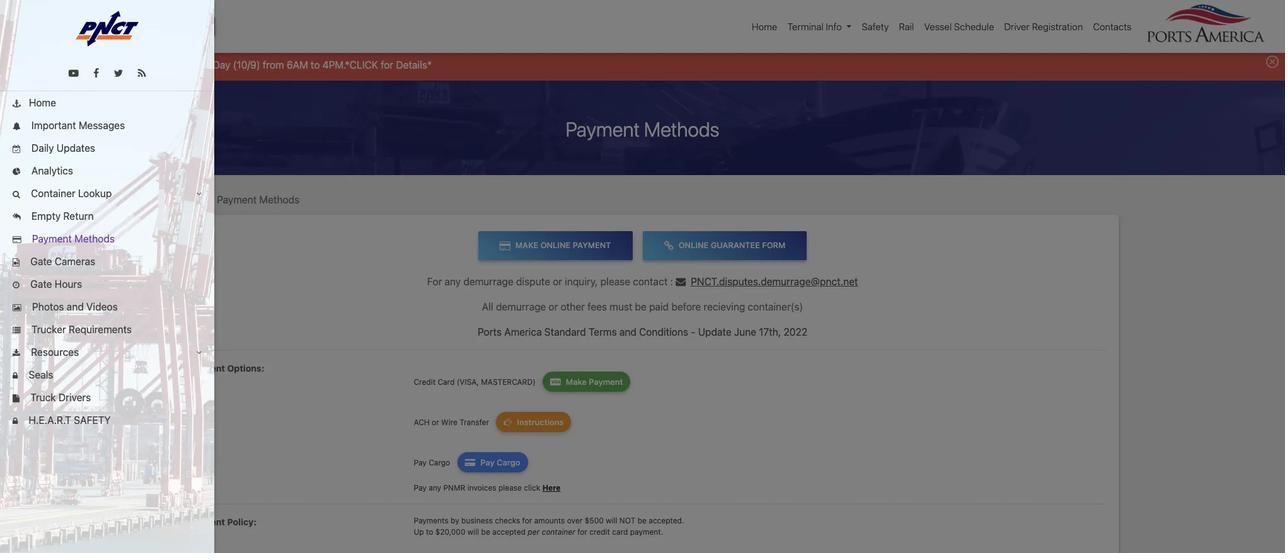 Task type: vqa. For each thing, say whether or not it's contained in the screenshot.
the Gate
yes



Task type: locate. For each thing, give the bounding box(es) containing it.
pnmr
[[443, 483, 465, 493]]

will down business
[[468, 528, 479, 537]]

angle down image inside resources link
[[196, 349, 202, 357]]

clock o image
[[13, 282, 20, 290]]

lock image inside the "seals" link
[[13, 372, 18, 381]]

1 gate from the top
[[30, 256, 52, 267]]

be left paid
[[635, 301, 647, 313]]

h.e.a.r.t safety
[[26, 415, 111, 426]]

vessel schedule
[[924, 21, 994, 32]]

0 vertical spatial payment methods
[[566, 117, 719, 141]]

2 horizontal spatial payment methods
[[566, 117, 719, 141]]

be
[[110, 59, 122, 70], [635, 301, 647, 313], [638, 516, 647, 526], [481, 528, 490, 537]]

vessel
[[924, 21, 952, 32]]

or left 'other' at bottom
[[549, 301, 558, 313]]

lock image up "file" image on the bottom left of page
[[13, 372, 18, 381]]

1 vertical spatial home link
[[0, 91, 214, 114]]

payment
[[566, 117, 640, 141], [217, 194, 257, 205], [32, 233, 72, 245], [187, 363, 225, 373], [589, 377, 623, 387], [187, 517, 225, 528]]

0 horizontal spatial methods
[[74, 233, 115, 245]]

0 vertical spatial lock image
[[13, 372, 18, 381]]

gate hours
[[28, 279, 82, 290]]

reply all image
[[13, 214, 21, 222]]

1 vertical spatial lock image
[[13, 418, 18, 426]]

1 horizontal spatial will
[[468, 528, 479, 537]]

2 vertical spatial payment methods
[[29, 233, 115, 245]]

calendar check o image
[[13, 146, 21, 154]]

gate right file movie o image at left
[[30, 256, 52, 267]]

0 horizontal spatial to
[[311, 59, 320, 70]]

0 vertical spatial angle down image
[[196, 190, 202, 198]]

be left open
[[110, 59, 122, 70]]

to right up
[[426, 528, 433, 537]]

0 vertical spatial any
[[445, 276, 461, 287]]

methods inside "payment methods" 'link'
[[74, 233, 115, 245]]

lock image down "file" image on the bottom left of page
[[13, 418, 18, 426]]

1 horizontal spatial pay cargo
[[480, 457, 520, 467]]

pnct will be open on columbus day (10/9) from 6am to 4pm.*click for details* alert
[[0, 46, 1285, 80]]

resources link
[[0, 341, 214, 364]]

day
[[213, 59, 230, 70]]

pay down ach
[[414, 458, 427, 467]]

gate cameras
[[28, 256, 95, 267]]

angle down image for resources
[[196, 349, 202, 357]]

cargo up the 'pnmr'
[[429, 458, 450, 467]]

card
[[438, 377, 455, 387]]

wire
[[441, 418, 457, 427]]

gate hours link
[[0, 273, 214, 296]]

2 vertical spatial home link
[[177, 194, 204, 205]]

for up the per
[[522, 516, 532, 526]]

mastercard)
[[481, 377, 536, 387]]

1 horizontal spatial to
[[426, 528, 433, 537]]

for down the over
[[577, 528, 587, 537]]

pay cargo
[[480, 457, 520, 467], [414, 458, 452, 467]]

safety
[[862, 21, 889, 32]]

1 lock image from the top
[[13, 372, 18, 381]]

0 vertical spatial and
[[67, 301, 84, 313]]

by
[[451, 516, 459, 526]]

payment methods
[[566, 117, 719, 141], [217, 194, 300, 205], [29, 233, 115, 245]]

truck drivers
[[28, 392, 91, 403]]

contacts link
[[1088, 14, 1137, 39]]

links
[[40, 21, 62, 32]]

1 horizontal spatial payment methods
[[217, 194, 300, 205]]

0 vertical spatial home link
[[747, 14, 782, 39]]

recieving
[[704, 301, 745, 313]]

ports america standard terms and conditions - update june 17th, 2022
[[478, 326, 807, 338]]

0 vertical spatial gate
[[30, 256, 52, 267]]

truck drivers link
[[0, 386, 214, 409]]

before
[[671, 301, 701, 313]]

demurrage up america
[[496, 301, 546, 313]]

credit card image
[[13, 236, 21, 244]]

container
[[31, 188, 75, 199]]

ach or wire transfer
[[414, 418, 491, 427]]

link image
[[664, 241, 679, 251]]

payment inside 'link'
[[32, 233, 72, 245]]

0 horizontal spatial for
[[381, 59, 393, 70]]

1 horizontal spatial please
[[600, 276, 630, 287]]

payment.
[[630, 528, 663, 537]]

pnct
[[64, 59, 90, 70]]

(10/9)
[[233, 59, 260, 70]]

payment methods link
[[0, 228, 214, 250]]

0 horizontal spatial any
[[429, 483, 441, 493]]

methods
[[644, 117, 719, 141], [259, 194, 300, 205], [74, 233, 115, 245]]

0 vertical spatial will
[[93, 59, 107, 70]]

updates
[[57, 142, 95, 154]]

messages
[[79, 120, 125, 131]]

to right 6am
[[311, 59, 320, 70]]

lookup
[[78, 188, 112, 199]]

2 lock image from the top
[[13, 418, 18, 426]]

1 vertical spatial for
[[522, 516, 532, 526]]

will left twitter image at the left
[[93, 59, 107, 70]]

or left 'inquiry,'
[[553, 276, 562, 287]]

0 vertical spatial please
[[600, 276, 630, 287]]

1 vertical spatial gate
[[30, 279, 52, 290]]

1 vertical spatial payment methods
[[217, 194, 300, 205]]

1 horizontal spatial any
[[445, 276, 461, 287]]

pay cargo up pay any pnmr invoices please click here
[[480, 457, 520, 467]]

daily updates
[[29, 142, 95, 154]]

0 vertical spatial to
[[311, 59, 320, 70]]

trucker requirements
[[29, 324, 132, 335]]

0 vertical spatial home
[[752, 21, 777, 32]]

please up must
[[600, 276, 630, 287]]

policy:
[[227, 517, 256, 528]]

quick links link
[[13, 20, 70, 34]]

gate up photos
[[30, 279, 52, 290]]

1 vertical spatial please
[[498, 483, 522, 493]]

drivers
[[59, 392, 91, 403]]

paid
[[649, 301, 669, 313]]

0 horizontal spatial payment methods
[[29, 233, 115, 245]]

update
[[698, 326, 732, 338]]

please left click
[[498, 483, 522, 493]]

1 horizontal spatial methods
[[259, 194, 300, 205]]

any
[[445, 276, 461, 287], [429, 483, 441, 493]]

safety
[[74, 415, 111, 426]]

other
[[561, 301, 585, 313]]

photos and videos link
[[0, 296, 214, 318]]

any left the 'pnmr'
[[429, 483, 441, 493]]

any right the for
[[445, 276, 461, 287]]

0 vertical spatial for
[[381, 59, 393, 70]]

hand o right image
[[504, 418, 517, 426]]

and right terms
[[619, 326, 636, 338]]

payments
[[414, 516, 448, 526]]

gate
[[30, 256, 52, 267], [30, 279, 52, 290]]

home
[[752, 21, 777, 32], [29, 97, 56, 108], [177, 194, 204, 205]]

1 vertical spatial or
[[549, 301, 558, 313]]

standard
[[544, 326, 586, 338]]

here link
[[542, 483, 561, 493]]

angle down image
[[196, 190, 202, 198], [196, 349, 202, 357]]

pay
[[480, 457, 495, 467], [414, 458, 427, 467], [414, 483, 427, 493]]

2 angle down image from the top
[[196, 349, 202, 357]]

empty
[[32, 210, 61, 222]]

pie chart image
[[13, 168, 21, 176]]

1 vertical spatial any
[[429, 483, 441, 493]]

for left details* on the left of page
[[381, 59, 393, 70]]

0 horizontal spatial please
[[498, 483, 522, 493]]

gate cameras link
[[0, 250, 214, 273]]

or
[[553, 276, 562, 287], [549, 301, 558, 313], [432, 418, 439, 427]]

cargo up pay any pnmr invoices please click here
[[497, 457, 520, 467]]

lock image inside h.e.a.r.t safety link
[[13, 418, 18, 426]]

daily
[[32, 142, 54, 154]]

2 vertical spatial for
[[577, 528, 587, 537]]

1 vertical spatial to
[[426, 528, 433, 537]]

0 vertical spatial methods
[[644, 117, 719, 141]]

for any demurrage dispute or inquiry, please contact :
[[427, 276, 676, 287]]

2 horizontal spatial will
[[606, 516, 617, 526]]

list image
[[13, 327, 21, 335]]

cargo
[[497, 457, 520, 467], [429, 458, 450, 467]]

angle down image for container lookup
[[196, 190, 202, 198]]

or right ach
[[432, 418, 439, 427]]

1 horizontal spatial cargo
[[497, 457, 520, 467]]

container(s)
[[748, 301, 803, 313]]

rail
[[899, 21, 914, 32]]

checks
[[495, 516, 520, 526]]

1 vertical spatial and
[[619, 326, 636, 338]]

2 gate from the top
[[30, 279, 52, 290]]

2 vertical spatial methods
[[74, 233, 115, 245]]

schedule
[[954, 21, 994, 32]]

resources
[[28, 347, 79, 358]]

trucker requirements link
[[0, 318, 214, 341]]

1 vertical spatial angle down image
[[196, 349, 202, 357]]

container lookup
[[28, 188, 112, 199]]

pay cargo up the 'pnmr'
[[414, 458, 452, 467]]

driver
[[1004, 21, 1030, 32]]

to inside alert
[[311, 59, 320, 70]]

ach
[[414, 418, 430, 427]]

0 horizontal spatial will
[[93, 59, 107, 70]]

will up card
[[606, 516, 617, 526]]

demurrage up all
[[463, 276, 513, 287]]

accepted.
[[649, 516, 684, 526]]

please
[[600, 276, 630, 287], [498, 483, 522, 493]]

1 angle down image from the top
[[196, 190, 202, 198]]

be down business
[[481, 528, 490, 537]]

1 vertical spatial will
[[606, 516, 617, 526]]

0 horizontal spatial home
[[29, 97, 56, 108]]

1 horizontal spatial home
[[177, 194, 204, 205]]

and up trucker requirements
[[67, 301, 84, 313]]

lock image
[[13, 372, 18, 381], [13, 418, 18, 426]]

2 vertical spatial will
[[468, 528, 479, 537]]

and
[[67, 301, 84, 313], [619, 326, 636, 338]]

2 horizontal spatial methods
[[644, 117, 719, 141]]

file image
[[13, 395, 20, 403]]

trucker
[[32, 324, 66, 335]]

1 vertical spatial methods
[[259, 194, 300, 205]]



Task type: describe. For each thing, give the bounding box(es) containing it.
youtube play image
[[68, 68, 79, 78]]

payments by business checks for amounts over $500 will not be accepted. up to $20,000 will be accepted per container for credit card payment.
[[414, 516, 684, 537]]

driver registration
[[1004, 21, 1083, 32]]

instructions link
[[496, 412, 571, 432]]

close image
[[1266, 56, 1279, 68]]

container
[[542, 528, 575, 537]]

business
[[461, 516, 493, 526]]

be inside pnct will be open on columbus day (10/9) from 6am to 4pm.*click for details* link
[[110, 59, 122, 70]]

will inside alert
[[93, 59, 107, 70]]

bell image
[[13, 123, 21, 131]]

contact
[[633, 276, 668, 287]]

pay any pnmr invoices please click here
[[414, 483, 561, 493]]

open
[[124, 59, 147, 70]]

17th,
[[759, 326, 781, 338]]

2 horizontal spatial for
[[577, 528, 587, 537]]

for inside pnct will be open on columbus day (10/9) from 6am to 4pm.*click for details* link
[[381, 59, 393, 70]]

inquiry,
[[565, 276, 598, 287]]

0 horizontal spatial pay cargo
[[414, 458, 452, 467]]

seals
[[26, 369, 53, 381]]

america
[[504, 326, 542, 338]]

click
[[524, 483, 540, 493]]

credit
[[589, 528, 610, 537]]

cc visa image
[[550, 378, 566, 386]]

photos
[[32, 301, 64, 313]]

gate for gate cameras
[[30, 256, 52, 267]]

lock image for seals
[[13, 372, 18, 381]]

2022
[[784, 326, 807, 338]]

cameras
[[55, 256, 95, 267]]

important messages link
[[0, 114, 214, 137]]

transfer
[[460, 418, 489, 427]]

credit card alt image
[[465, 459, 480, 467]]

$500
[[585, 516, 604, 526]]

search image
[[13, 191, 20, 199]]

june
[[734, 326, 756, 338]]

up
[[414, 528, 424, 537]]

make
[[566, 377, 587, 387]]

gate for gate hours
[[30, 279, 52, 290]]

home link for daily updates link
[[0, 91, 214, 114]]

per
[[528, 528, 540, 537]]

quick links
[[13, 21, 62, 32]]

important
[[32, 120, 76, 131]]

photos and videos
[[29, 301, 118, 313]]

accepted
[[492, 528, 526, 537]]

1 horizontal spatial and
[[619, 326, 636, 338]]

pay cargo link
[[457, 452, 528, 472]]

payment options:
[[187, 363, 264, 373]]

file movie o image
[[13, 259, 20, 267]]

make payment
[[566, 377, 623, 387]]

anchor image
[[13, 100, 21, 108]]

must
[[610, 301, 632, 313]]

to inside payments by business checks for amounts over $500 will not be accepted. up to $20,000 will be accepted per container for credit card payment.
[[426, 528, 433, 537]]

terms
[[589, 326, 617, 338]]

2 vertical spatial home
[[177, 194, 204, 205]]

facebook image
[[93, 68, 99, 78]]

(visa,
[[457, 377, 479, 387]]

credit card (visa, mastercard)
[[414, 377, 538, 387]]

rss image
[[138, 68, 146, 78]]

0 horizontal spatial cargo
[[429, 458, 450, 467]]

pnct.disputes.demurrage@pnct.net link
[[676, 276, 858, 287]]

1 horizontal spatial for
[[522, 516, 532, 526]]

make payment link
[[543, 372, 630, 392]]

ports america standard terms and conditions - update june 17th, 2022 link
[[478, 326, 807, 338]]

payment methods inside 'link'
[[29, 233, 115, 245]]

2 horizontal spatial home
[[752, 21, 777, 32]]

photo image
[[13, 304, 21, 312]]

lock image for h.e.a.r.t safety
[[13, 418, 18, 426]]

requirements
[[69, 324, 132, 335]]

h.e.a.r.t
[[29, 415, 71, 426]]

be up payment.
[[638, 516, 647, 526]]

0 vertical spatial or
[[553, 276, 562, 287]]

0 vertical spatial demurrage
[[463, 276, 513, 287]]

ports
[[478, 326, 502, 338]]

dispute
[[516, 276, 550, 287]]

analytics
[[29, 165, 73, 176]]

2 vertical spatial or
[[432, 418, 439, 427]]

here
[[542, 483, 561, 493]]

pay left the 'pnmr'
[[414, 483, 427, 493]]

all demurrage or other fees must be paid before recieving container(s)
[[482, 301, 803, 313]]

instructions
[[517, 417, 564, 427]]

all
[[482, 301, 493, 313]]

details*
[[396, 59, 432, 70]]

download image
[[13, 350, 20, 358]]

empty return
[[29, 210, 94, 222]]

envelope image
[[676, 277, 686, 287]]

seals link
[[0, 364, 214, 386]]

contacts
[[1093, 21, 1132, 32]]

columbus
[[164, 59, 210, 70]]

not
[[619, 516, 635, 526]]

important messages
[[29, 120, 125, 131]]

hours
[[55, 279, 82, 290]]

daily updates link
[[0, 137, 214, 159]]

twitter image
[[114, 68, 123, 78]]

credit
[[414, 377, 436, 387]]

analytics link
[[0, 159, 214, 182]]

h.e.a.r.t safety link
[[0, 409, 214, 432]]

any for demurrage
[[445, 276, 461, 287]]

on
[[150, 59, 161, 70]]

4pm.*click
[[322, 59, 378, 70]]

1 vertical spatial home
[[29, 97, 56, 108]]

amounts
[[534, 516, 565, 526]]

rail link
[[894, 14, 919, 39]]

pay up pay any pnmr invoices please click here
[[480, 457, 495, 467]]

1 vertical spatial demurrage
[[496, 301, 546, 313]]

safety link
[[857, 14, 894, 39]]

empty return link
[[0, 205, 214, 228]]

0 horizontal spatial and
[[67, 301, 84, 313]]

invoices
[[467, 483, 496, 493]]

home link for safety link
[[747, 14, 782, 39]]

credit card image
[[500, 241, 515, 251]]

registration
[[1032, 21, 1083, 32]]

any for pnmr
[[429, 483, 441, 493]]



